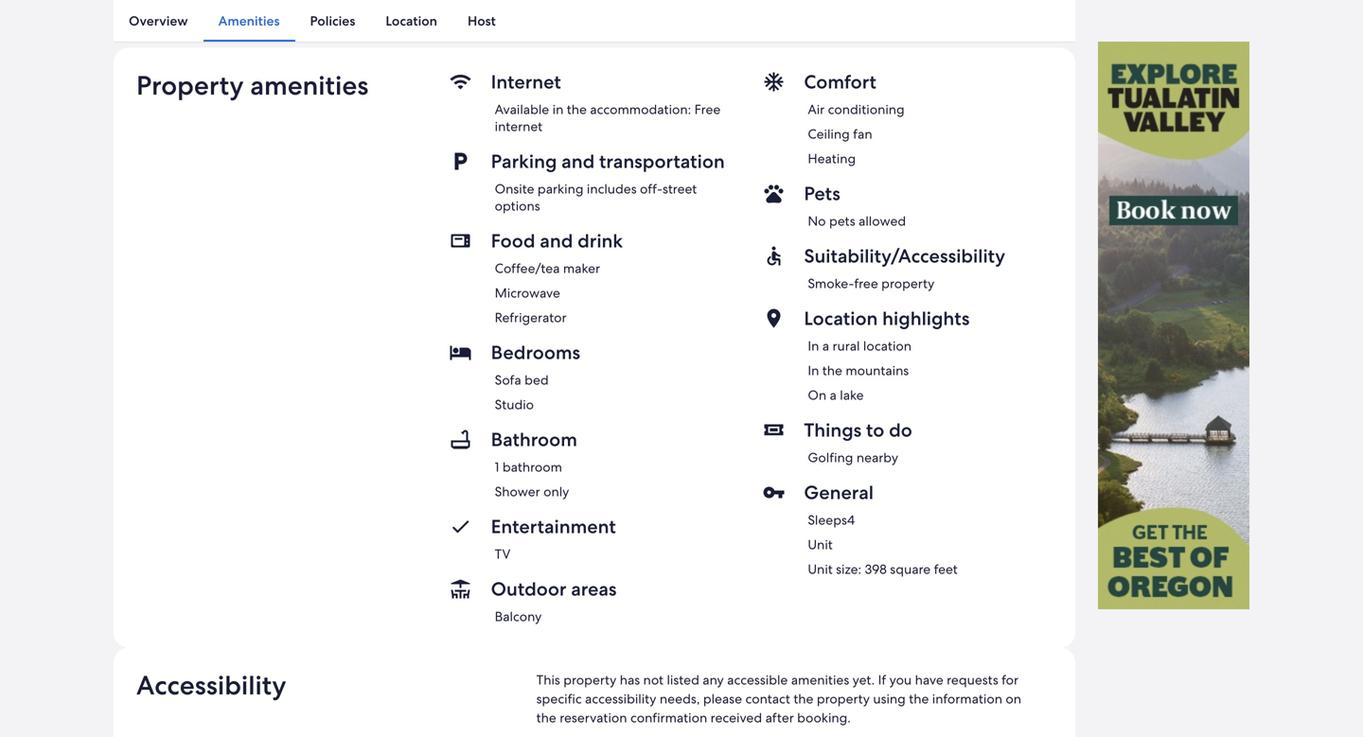 Task type: locate. For each thing, give the bounding box(es) containing it.
internet
[[491, 70, 561, 94]]

the right in
[[567, 101, 587, 118]]

0 horizontal spatial property
[[564, 672, 617, 689]]

contact
[[746, 691, 791, 708]]

the
[[567, 101, 587, 118], [823, 362, 843, 379], [794, 691, 814, 708], [909, 691, 929, 708], [537, 710, 557, 727]]

unit left size:
[[808, 561, 833, 578]]

you
[[890, 672, 912, 689]]

property amenities
[[136, 68, 369, 103]]

ceiling
[[808, 125, 850, 142]]

bedrooms
[[491, 340, 581, 365]]

please
[[703, 691, 742, 708]]

no pets allowed
[[808, 213, 906, 230]]

1 vertical spatial unit
[[808, 561, 833, 578]]

list
[[114, 0, 1076, 42]]

1 bathroom shower only
[[495, 459, 569, 500]]

onsite parking includes off-street options
[[495, 180, 697, 214]]

and for food
[[540, 229, 573, 253]]

fan
[[853, 125, 873, 142]]

amenities link
[[203, 0, 295, 42]]

areas
[[571, 577, 617, 602]]

refrigerator
[[495, 309, 567, 326]]

the down rural
[[823, 362, 843, 379]]

amenities
[[218, 12, 280, 29]]

coffee/tea maker microwave refrigerator
[[495, 260, 600, 326]]

1 vertical spatial amenities
[[791, 672, 850, 689]]

mountains
[[846, 362, 909, 379]]

amenities
[[250, 68, 369, 103], [791, 672, 850, 689]]

any
[[703, 672, 724, 689]]

onsite
[[495, 180, 535, 197]]

overview link
[[114, 0, 203, 42]]

free
[[854, 275, 879, 292]]

general
[[804, 481, 874, 505]]

accessibility
[[136, 669, 286, 703]]

amenities up the booking.
[[791, 672, 850, 689]]

amenities inside this property has not listed any accessible amenities yet. if you have requests for specific accessibility needs, please contact the property using the information on the reservation confirmation received after booking.
[[791, 672, 850, 689]]

accessibility
[[585, 691, 657, 708]]

comfort
[[804, 70, 877, 94]]

policies
[[310, 12, 355, 29]]

1 vertical spatial in
[[808, 362, 819, 379]]

on
[[1006, 691, 1022, 708]]

microwave
[[495, 285, 561, 302]]

available
[[495, 101, 549, 118]]

requests
[[947, 672, 999, 689]]

this property has not listed any accessible amenities yet. if you have requests for specific accessibility needs, please contact the property using the information on the reservation confirmation received after booking.
[[537, 672, 1022, 727]]

a left rural
[[823, 338, 830, 355]]

0 vertical spatial unit
[[808, 536, 833, 553]]

bed
[[525, 372, 549, 389]]

1 vertical spatial location
[[804, 306, 878, 331]]

0 vertical spatial and
[[562, 149, 595, 174]]

coffee/tea
[[495, 260, 560, 277]]

heating
[[808, 150, 856, 167]]

food
[[491, 229, 536, 253]]

accommodation:
[[590, 101, 691, 118]]

the inside in a rural location in the mountains on a lake
[[823, 362, 843, 379]]

and up maker
[[540, 229, 573, 253]]

lake
[[840, 387, 864, 404]]

in
[[553, 101, 564, 118]]

have
[[915, 672, 944, 689]]

0 vertical spatial in
[[808, 338, 819, 355]]

1 horizontal spatial amenities
[[791, 672, 850, 689]]

booking.
[[798, 710, 851, 727]]

food and drink
[[491, 229, 623, 253]]

using
[[873, 691, 906, 708]]

feet
[[934, 561, 958, 578]]

location for location
[[386, 12, 437, 29]]

property up accessibility
[[564, 672, 617, 689]]

and up parking
[[562, 149, 595, 174]]

property down 'suitability/accessibility'
[[882, 275, 935, 292]]

a
[[823, 338, 830, 355], [830, 387, 837, 404]]

for
[[1002, 672, 1019, 689]]

air
[[808, 101, 825, 118]]

0 vertical spatial amenities
[[250, 68, 369, 103]]

on
[[808, 387, 827, 404]]

0 vertical spatial location
[[386, 12, 437, 29]]

tv
[[495, 546, 511, 563]]

smoke-
[[808, 275, 854, 292]]

1 unit from the top
[[808, 536, 833, 553]]

0 horizontal spatial location
[[386, 12, 437, 29]]

conditioning
[[828, 101, 905, 118]]

398
[[865, 561, 887, 578]]

1 horizontal spatial property
[[817, 691, 870, 708]]

0 vertical spatial property
[[882, 275, 935, 292]]

after
[[766, 710, 794, 727]]

a right on
[[830, 387, 837, 404]]

bathroom
[[491, 428, 578, 452]]

location up rural
[[804, 306, 878, 331]]

pets
[[804, 181, 841, 206]]

property
[[882, 275, 935, 292], [564, 672, 617, 689], [817, 691, 870, 708]]

amenities down policies
[[250, 68, 369, 103]]

location left host link
[[386, 12, 437, 29]]

2 horizontal spatial property
[[882, 275, 935, 292]]

air conditioning ceiling fan heating
[[808, 101, 905, 167]]

1 vertical spatial property
[[564, 672, 617, 689]]

unit down sleeps4
[[808, 536, 833, 553]]

golfing
[[808, 449, 854, 466]]

this
[[537, 672, 560, 689]]

1 horizontal spatial location
[[804, 306, 878, 331]]

1 in from the top
[[808, 338, 819, 355]]

0 horizontal spatial amenities
[[250, 68, 369, 103]]

yet.
[[853, 672, 875, 689]]

in up on
[[808, 362, 819, 379]]

1 vertical spatial a
[[830, 387, 837, 404]]

1 vertical spatial and
[[540, 229, 573, 253]]

in left rural
[[808, 338, 819, 355]]

property up the booking.
[[817, 691, 870, 708]]

2 vertical spatial property
[[817, 691, 870, 708]]

unit
[[808, 536, 833, 553], [808, 561, 833, 578]]

includes
[[587, 180, 637, 197]]



Task type: vqa. For each thing, say whether or not it's contained in the screenshot.
One Key Blue Tier "image"
no



Task type: describe. For each thing, give the bounding box(es) containing it.
street
[[663, 180, 697, 197]]

information
[[933, 691, 1003, 708]]

the down "have"
[[909, 691, 929, 708]]

not
[[644, 672, 664, 689]]

listed
[[667, 672, 700, 689]]

policies link
[[295, 0, 371, 42]]

sofa bed studio
[[495, 372, 549, 413]]

transportation
[[599, 149, 725, 174]]

bathroom
[[503, 459, 562, 476]]

confirmation
[[631, 710, 708, 727]]

parking
[[538, 180, 584, 197]]

the up the booking.
[[794, 691, 814, 708]]

location for location highlights
[[804, 306, 878, 331]]

parking and transportation
[[491, 149, 725, 174]]

accessible
[[727, 672, 788, 689]]

rural
[[833, 338, 860, 355]]

received
[[711, 710, 762, 727]]

golfing nearby
[[808, 449, 899, 466]]

only
[[544, 483, 569, 500]]

needs,
[[660, 691, 700, 708]]

do
[[889, 418, 913, 443]]

studio
[[495, 396, 534, 413]]

sleeps4
[[808, 512, 855, 529]]

allowed
[[859, 213, 906, 230]]

smoke-free property
[[808, 275, 935, 292]]

sleeps4 unit unit size: 398 square feet
[[808, 512, 958, 578]]

options
[[495, 197, 540, 214]]

balcony
[[495, 608, 542, 625]]

list containing overview
[[114, 0, 1076, 42]]

internet
[[495, 118, 543, 135]]

suitability/accessibility
[[804, 244, 1006, 268]]

drink
[[578, 229, 623, 253]]

location highlights
[[804, 306, 970, 331]]

host link
[[453, 0, 511, 42]]

off-
[[640, 180, 663, 197]]

has
[[620, 672, 640, 689]]

to
[[867, 418, 885, 443]]

0 vertical spatial a
[[823, 338, 830, 355]]

shower
[[495, 483, 540, 500]]

property
[[136, 68, 244, 103]]

square
[[890, 561, 931, 578]]

specific
[[537, 691, 582, 708]]

maker
[[563, 260, 600, 277]]

if
[[878, 672, 887, 689]]

1
[[495, 459, 499, 476]]

reservation
[[560, 710, 627, 727]]

free
[[695, 101, 721, 118]]

host
[[468, 12, 496, 29]]

highlights
[[883, 306, 970, 331]]

overview
[[129, 12, 188, 29]]

2 unit from the top
[[808, 561, 833, 578]]

outdoor areas
[[491, 577, 617, 602]]

no
[[808, 213, 826, 230]]

the down specific
[[537, 710, 557, 727]]

things to do
[[804, 418, 913, 443]]

entertainment
[[491, 515, 616, 539]]

available in the accommodation: free internet
[[495, 101, 721, 135]]

and for parking
[[562, 149, 595, 174]]

size:
[[836, 561, 862, 578]]

location
[[864, 338, 912, 355]]

2 in from the top
[[808, 362, 819, 379]]

location link
[[371, 0, 453, 42]]

in a rural location in the mountains on a lake
[[808, 338, 912, 404]]

things
[[804, 418, 862, 443]]

nearby
[[857, 449, 899, 466]]

the inside available in the accommodation: free internet
[[567, 101, 587, 118]]



